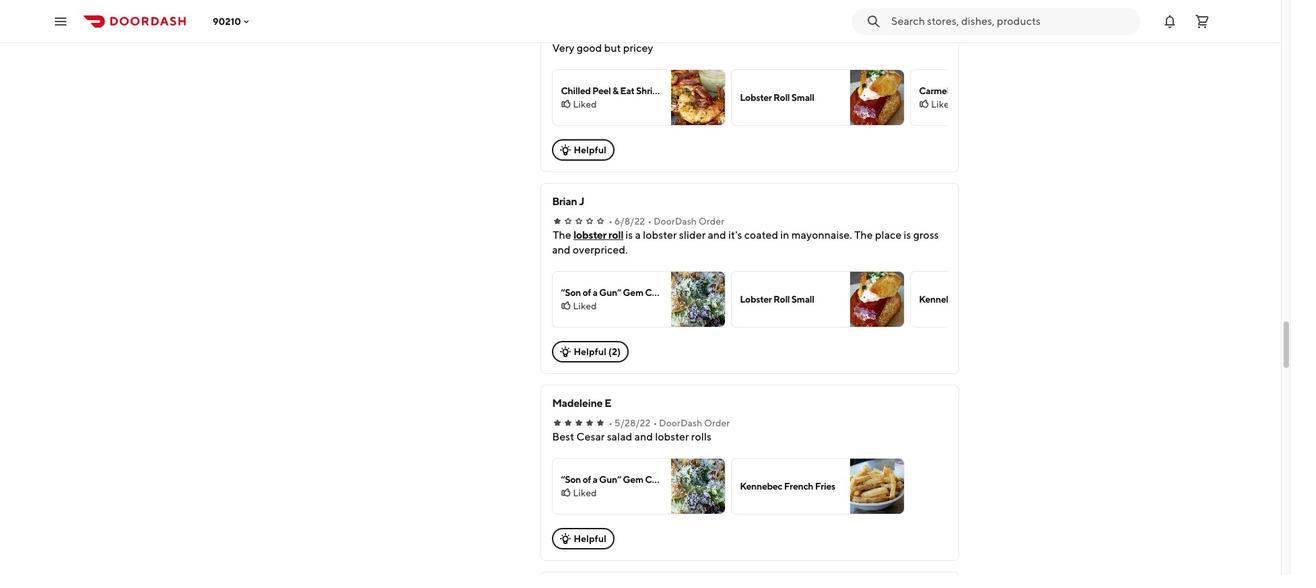 Task type: describe. For each thing, give the bounding box(es) containing it.
a for lobster roll small
[[593, 287, 598, 298]]

open menu image
[[53, 13, 69, 29]]

j
[[579, 195, 584, 208]]

roll
[[608, 229, 623, 242]]

brian
[[552, 195, 577, 208]]

1 vertical spatial french
[[784, 481, 813, 492]]

"son of a gun" gem caesar salad for kennebec french fries
[[561, 475, 698, 485]]

lobster roll
[[574, 229, 623, 242]]

lobster
[[574, 229, 607, 242]]

lobster roll small for "son of a gun" gem caesar salad
[[740, 294, 814, 305]]

• right 5/28/22
[[653, 418, 657, 429]]

roll for chilled peel & eat shrimp
[[773, 92, 790, 103]]

lobster for "son of a gun" gem caesar salad
[[740, 294, 772, 305]]

• down the "e"
[[609, 418, 613, 429]]

roll for "son of a gun" gem caesar salad
[[773, 294, 790, 305]]

(2)
[[608, 347, 621, 357]]

e
[[604, 397, 611, 410]]

&
[[613, 85, 618, 96]]

• 6/8/22 • doordash order
[[609, 216, 724, 227]]

• up roll
[[609, 216, 613, 227]]

1 vertical spatial kennebec french fries button
[[731, 458, 905, 515]]

helpful for of
[[574, 534, 606, 545]]

0 horizontal spatial fries
[[815, 481, 835, 492]]

"son of a gun" gem caesar salad image for kennebec french fries
[[671, 459, 725, 514]]

small for "son of a gun" gem caesar salad
[[792, 294, 814, 305]]

helpful for peel
[[574, 145, 606, 156]]

caesar for kennebec french fries
[[645, 475, 674, 485]]

0 vertical spatial kennebec
[[919, 294, 962, 305]]

0 vertical spatial french
[[963, 294, 993, 305]]

gun" for kennebec french fries
[[599, 475, 621, 485]]

kennebec french fries image
[[850, 459, 904, 514]]

6/8/22
[[615, 216, 645, 227]]

notification bell image
[[1162, 13, 1178, 29]]

lobster roll small image for "son of a gun" gem caesar salad
[[850, 272, 904, 327]]

carmelized onion dip
[[919, 85, 1011, 96]]

chilled peel & eat shrimp
[[561, 85, 666, 96]]

of for kennebec
[[583, 475, 591, 485]]

of for lobster
[[583, 287, 591, 298]]

• right '6/8/22'
[[648, 216, 652, 227]]



Task type: locate. For each thing, give the bounding box(es) containing it.
order for j
[[699, 216, 724, 227]]

1 gem from the top
[[623, 287, 643, 298]]

doordash for brian j
[[654, 216, 697, 227]]

1 vertical spatial "son of a gun" gem caesar salad image
[[671, 459, 725, 514]]

lobster roll small button for "son of a gun" gem caesar salad
[[731, 271, 905, 328]]

0 horizontal spatial kennebec french fries
[[740, 481, 835, 492]]

1 horizontal spatial french
[[963, 294, 993, 305]]

helpful (2)
[[574, 347, 621, 357]]

caesar
[[645, 287, 674, 298], [645, 475, 674, 485]]

caesar for lobster roll small
[[645, 287, 674, 298]]

2 lobster roll small image from the top
[[850, 272, 904, 327]]

1 horizontal spatial kennebec
[[919, 294, 962, 305]]

90210 button
[[213, 16, 252, 27]]

madeleine
[[552, 397, 603, 410]]

1 horizontal spatial kennebec french fries
[[919, 294, 1014, 305]]

"son of a gun" gem caesar salad image for lobster roll small
[[671, 272, 725, 327]]

dip
[[996, 85, 1011, 96]]

1 salad from the top
[[675, 287, 698, 298]]

1 vertical spatial roll
[[773, 294, 790, 305]]

"son of a gun" gem caesar salad down roll
[[561, 287, 698, 298]]

1 vertical spatial gem
[[623, 475, 643, 485]]

0 vertical spatial order
[[699, 216, 724, 227]]

1 lobster roll small image from the top
[[850, 70, 904, 125]]

0 vertical spatial kennebec french fries button
[[910, 271, 1084, 328]]

carmelized
[[919, 85, 967, 96]]

salad for kennebec
[[675, 475, 698, 485]]

1 vertical spatial lobster roll small
[[740, 294, 814, 305]]

lobster roll small button for chilled peel & eat shrimp
[[731, 69, 905, 126]]

gun" down roll
[[599, 287, 621, 298]]

gem
[[623, 287, 643, 298], [623, 475, 643, 485]]

doordash
[[654, 216, 697, 227], [659, 418, 702, 429]]

1 "son from the top
[[561, 287, 581, 298]]

1 of from the top
[[583, 287, 591, 298]]

gem for lobster roll small
[[623, 287, 643, 298]]

lobster roll small image for chilled peel & eat shrimp
[[850, 70, 904, 125]]

gem down 5/28/22
[[623, 475, 643, 485]]

0 vertical spatial doordash
[[654, 216, 697, 227]]

0 horizontal spatial kennebec
[[740, 481, 782, 492]]

lobster
[[740, 92, 772, 103], [740, 294, 772, 305]]

chilled
[[561, 85, 591, 96]]

gun" down 5/28/22
[[599, 475, 621, 485]]

1 lobster roll small button from the top
[[731, 69, 905, 126]]

2 salad from the top
[[675, 475, 698, 485]]

2 roll from the top
[[773, 294, 790, 305]]

helpful
[[574, 145, 606, 156], [574, 347, 606, 357], [574, 534, 606, 545]]

doordash right 5/28/22
[[659, 418, 702, 429]]

"son of a gun" gem caesar salad
[[561, 287, 698, 298], [561, 475, 698, 485]]

0 vertical spatial salad
[[675, 287, 698, 298]]

0 vertical spatial "son
[[561, 287, 581, 298]]

0 vertical spatial lobster roll small
[[740, 92, 814, 103]]

lobster roll button
[[574, 228, 623, 243]]

roll
[[773, 92, 790, 103], [773, 294, 790, 305]]

0 horizontal spatial french
[[784, 481, 813, 492]]

kennebec french fries button
[[910, 271, 1084, 328], [731, 458, 905, 515]]

a
[[593, 287, 598, 298], [593, 475, 598, 485]]

2 a from the top
[[593, 475, 598, 485]]

1 lobster from the top
[[740, 92, 772, 103]]

of
[[583, 287, 591, 298], [583, 475, 591, 485]]

helpful button for "son
[[552, 528, 615, 550]]

0 vertical spatial helpful button
[[552, 139, 615, 161]]

1 helpful from the top
[[574, 145, 606, 156]]

fries
[[994, 294, 1014, 305], [815, 481, 835, 492]]

1 vertical spatial helpful button
[[552, 528, 615, 550]]

1 horizontal spatial kennebec french fries button
[[910, 271, 1084, 328]]

1 vertical spatial a
[[593, 475, 598, 485]]

shrimp
[[636, 85, 666, 96]]

0 vertical spatial caesar
[[645, 287, 674, 298]]

gun"
[[599, 287, 621, 298], [599, 475, 621, 485]]

0 vertical spatial lobster roll small image
[[850, 70, 904, 125]]

doordash right '6/8/22'
[[654, 216, 697, 227]]

2 gun" from the top
[[599, 475, 621, 485]]

1 vertical spatial order
[[704, 418, 730, 429]]

1 vertical spatial caesar
[[645, 475, 674, 485]]

a for kennebec french fries
[[593, 475, 598, 485]]

0 vertical spatial of
[[583, 287, 591, 298]]

2 helpful button from the top
[[552, 528, 615, 550]]

eat
[[620, 85, 634, 96]]

2 gem from the top
[[623, 475, 643, 485]]

0 vertical spatial gun"
[[599, 287, 621, 298]]

1 vertical spatial kennebec french fries
[[740, 481, 835, 492]]

kennebec french fries
[[919, 294, 1014, 305], [740, 481, 835, 492]]

"son of a gun" gem caesar salad image
[[671, 272, 725, 327], [671, 459, 725, 514]]

0 vertical spatial "son of a gun" gem caesar salad image
[[671, 272, 725, 327]]

90210
[[213, 16, 241, 27]]

1 vertical spatial lobster roll small button
[[731, 271, 905, 328]]

gem for kennebec french fries
[[623, 475, 643, 485]]

•
[[609, 216, 613, 227], [648, 216, 652, 227], [609, 418, 613, 429], [653, 418, 657, 429]]

0 vertical spatial small
[[792, 92, 814, 103]]

chilled peel & eat shrimp image
[[671, 70, 725, 125]]

french
[[963, 294, 993, 305], [784, 481, 813, 492]]

2 "son of a gun" gem caesar salad image from the top
[[671, 459, 725, 514]]

helpful inside button
[[574, 347, 606, 357]]

1 vertical spatial "son of a gun" gem caesar salad
[[561, 475, 698, 485]]

0 vertical spatial a
[[593, 287, 598, 298]]

0 vertical spatial helpful
[[574, 145, 606, 156]]

"son for kennebec french fries
[[561, 475, 581, 485]]

2 "son of a gun" gem caesar salad from the top
[[561, 475, 698, 485]]

salad for lobster
[[675, 287, 698, 298]]

helpful (2) button
[[552, 341, 629, 363]]

• 5/28/22 • doordash order
[[609, 418, 730, 429]]

0 vertical spatial kennebec french fries
[[919, 294, 1014, 305]]

5/28/22
[[615, 418, 651, 429]]

lobster roll small button
[[731, 69, 905, 126], [731, 271, 905, 328]]

2 "son from the top
[[561, 475, 581, 485]]

1 vertical spatial lobster roll small image
[[850, 272, 904, 327]]

0 vertical spatial "son of a gun" gem caesar salad
[[561, 287, 698, 298]]

2 small from the top
[[792, 294, 814, 305]]

Store search: begin typing to search for stores available on DoorDash text field
[[891, 14, 1132, 29]]

brian j
[[552, 195, 584, 208]]

1 gun" from the top
[[599, 287, 621, 298]]

small
[[792, 92, 814, 103], [792, 294, 814, 305]]

1 vertical spatial small
[[792, 294, 814, 305]]

1 roll from the top
[[773, 92, 790, 103]]

"son of a gun" gem caesar salad down 5/28/22
[[561, 475, 698, 485]]

0 vertical spatial gem
[[623, 287, 643, 298]]

1 vertical spatial kennebec
[[740, 481, 782, 492]]

helpful button
[[552, 139, 615, 161], [552, 528, 615, 550]]

2 of from the top
[[583, 475, 591, 485]]

helpful button for chilled
[[552, 139, 615, 161]]

1 vertical spatial salad
[[675, 475, 698, 485]]

2 vertical spatial helpful
[[574, 534, 606, 545]]

0 vertical spatial lobster
[[740, 92, 772, 103]]

gun" for lobster roll small
[[599, 287, 621, 298]]

1 a from the top
[[593, 287, 598, 298]]

2 caesar from the top
[[645, 475, 674, 485]]

"son of a gun" gem caesar salad for lobster roll small
[[561, 287, 698, 298]]

2 helpful from the top
[[574, 347, 606, 357]]

1 small from the top
[[792, 92, 814, 103]]

gem down roll
[[623, 287, 643, 298]]

1 vertical spatial fries
[[815, 481, 835, 492]]

0 items, open order cart image
[[1194, 13, 1210, 29]]

1 "son of a gun" gem caesar salad from the top
[[561, 287, 698, 298]]

2 lobster from the top
[[740, 294, 772, 305]]

1 horizontal spatial fries
[[994, 294, 1014, 305]]

2 lobster roll small button from the top
[[731, 271, 905, 328]]

1 vertical spatial "son
[[561, 475, 581, 485]]

madeleine e
[[552, 397, 611, 410]]

0 vertical spatial lobster roll small button
[[731, 69, 905, 126]]

peel
[[592, 85, 611, 96]]

1 helpful button from the top
[[552, 139, 615, 161]]

liked
[[573, 99, 597, 110], [931, 99, 955, 110], [573, 301, 597, 312], [573, 488, 597, 499]]

3 helpful from the top
[[574, 534, 606, 545]]

1 caesar from the top
[[645, 287, 674, 298]]

onion
[[968, 85, 995, 96]]

order
[[699, 216, 724, 227], [704, 418, 730, 429]]

lobster roll small for chilled peel & eat shrimp
[[740, 92, 814, 103]]

1 vertical spatial of
[[583, 475, 591, 485]]

lobster for chilled peel & eat shrimp
[[740, 92, 772, 103]]

doordash for madeleine e
[[659, 418, 702, 429]]

kennebec
[[919, 294, 962, 305], [740, 481, 782, 492]]

0 horizontal spatial kennebec french fries button
[[731, 458, 905, 515]]

order for e
[[704, 418, 730, 429]]

"son
[[561, 287, 581, 298], [561, 475, 581, 485]]

1 lobster roll small from the top
[[740, 92, 814, 103]]

2 lobster roll small from the top
[[740, 294, 814, 305]]

1 vertical spatial doordash
[[659, 418, 702, 429]]

1 "son of a gun" gem caesar salad image from the top
[[671, 272, 725, 327]]

0 vertical spatial roll
[[773, 92, 790, 103]]

0 vertical spatial fries
[[994, 294, 1014, 305]]

lobster roll small image
[[850, 70, 904, 125], [850, 272, 904, 327]]

small for chilled peel & eat shrimp
[[792, 92, 814, 103]]

1 vertical spatial gun"
[[599, 475, 621, 485]]

lobster roll small
[[740, 92, 814, 103], [740, 294, 814, 305]]

"son for lobster roll small
[[561, 287, 581, 298]]

1 vertical spatial helpful
[[574, 347, 606, 357]]

salad
[[675, 287, 698, 298], [675, 475, 698, 485]]

1 vertical spatial lobster
[[740, 294, 772, 305]]



Task type: vqa. For each thing, say whether or not it's contained in the screenshot.
Sandwiches to the middle
no



